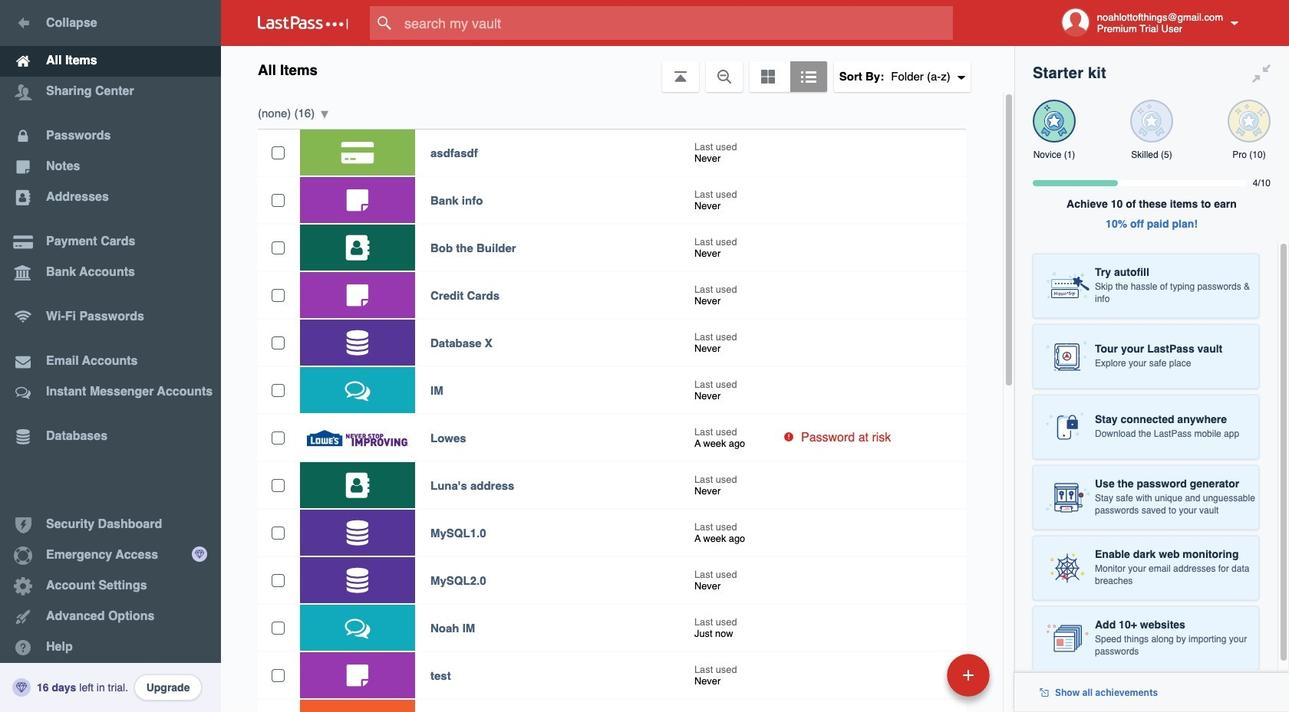 Task type: describe. For each thing, give the bounding box(es) containing it.
new item navigation
[[841, 650, 999, 713]]

lastpass image
[[258, 16, 348, 30]]

Search search field
[[370, 6, 983, 40]]

search my vault text field
[[370, 6, 983, 40]]



Task type: vqa. For each thing, say whether or not it's contained in the screenshot.
Search Search Field
yes



Task type: locate. For each thing, give the bounding box(es) containing it.
main navigation navigation
[[0, 0, 221, 713]]

vault options navigation
[[221, 46, 1014, 92]]

new item element
[[841, 654, 995, 697]]



